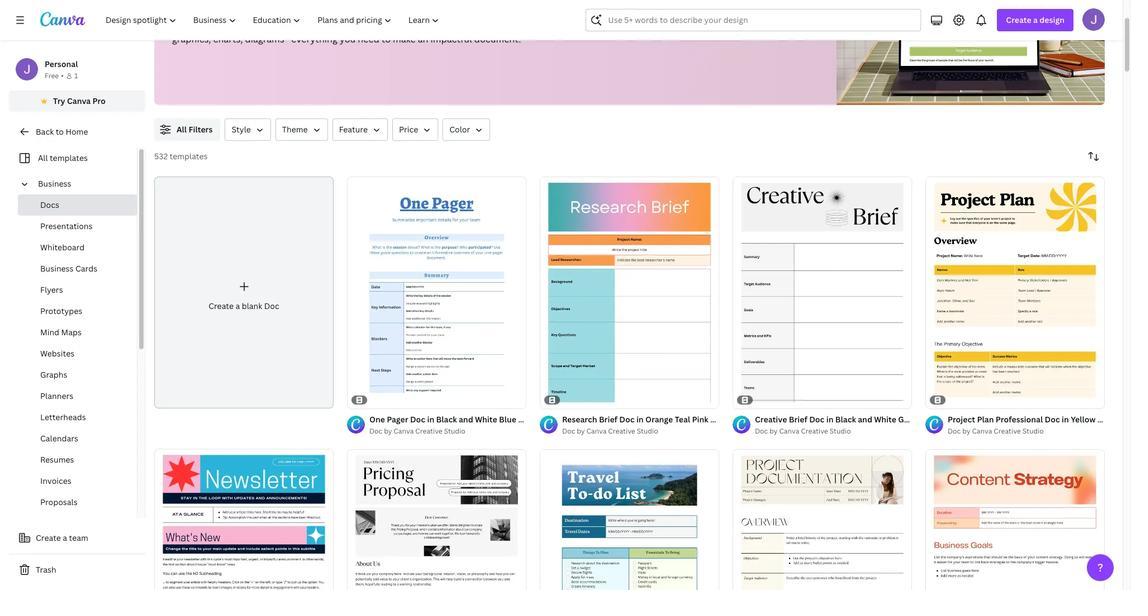 Task type: locate. For each thing, give the bounding box(es) containing it.
business for business
[[38, 178, 71, 189]]

0 vertical spatial all
[[177, 124, 187, 135]]

brief inside the research brief doc in orange teal pink soft pastels style doc by canva creative studio
[[599, 415, 618, 425]]

create inside dropdown button
[[1007, 15, 1032, 25]]

0 horizontal spatial brief
[[599, 415, 618, 425]]

in for research
[[637, 415, 644, 425]]

2 horizontal spatial black
[[1098, 415, 1119, 425]]

studio inside the research brief doc in orange teal pink soft pastels style doc by canva creative studio
[[637, 427, 659, 436]]

prototypes link
[[18, 301, 137, 322]]

0 vertical spatial business
[[38, 178, 71, 189]]

2 vertical spatial create
[[36, 533, 61, 544]]

2 vertical spatial a
[[63, 533, 67, 544]]

create
[[1007, 15, 1032, 25], [209, 301, 234, 311], [36, 533, 61, 544]]

in inside one pager doc in black and white blue light blue classic professional style doc by canva creative studio
[[428, 415, 435, 425]]

templates for 532 templates
[[170, 151, 208, 162]]

need
[[358, 33, 380, 45]]

content strategy doc in pastel orange red light blue soft pastels style image
[[926, 450, 1106, 591]]

0 horizontal spatial create
[[36, 533, 61, 544]]

style inside the research brief doc in orange teal pink soft pastels style doc by canva creative studio
[[758, 415, 777, 425]]

1 horizontal spatial blue
[[540, 415, 557, 425]]

1 horizontal spatial white
[[875, 415, 897, 425]]

1 horizontal spatial a
[[236, 301, 240, 311]]

classic
[[559, 415, 585, 425]]

and for grey
[[859, 415, 873, 425]]

cards
[[75, 263, 97, 274]]

doc by canva creative studio link for creative
[[756, 426, 913, 437]]

0 horizontal spatial white
[[475, 415, 498, 425]]

a
[[1034, 15, 1039, 25], [236, 301, 240, 311], [63, 533, 67, 544]]

planners link
[[18, 386, 137, 407]]

2 white from the left
[[875, 415, 897, 425]]

3 black from the left
[[1098, 415, 1119, 425]]

2 horizontal spatial a
[[1034, 15, 1039, 25]]

black for pager
[[437, 415, 457, 425]]

back
[[36, 126, 54, 137]]

style left teal
[[636, 415, 656, 425]]

to right the back
[[56, 126, 64, 137]]

teal
[[675, 415, 691, 425]]

a left blank
[[236, 301, 240, 311]]

to
[[382, 33, 391, 45], [56, 126, 64, 137]]

creative inside one pager doc in black and white blue light blue classic professional style doc by canva creative studio
[[416, 427, 443, 436]]

templates down all filters button
[[170, 151, 208, 162]]

0 horizontal spatial professional
[[587, 415, 635, 425]]

1 by from the left
[[384, 427, 392, 436]]

1 horizontal spatial with
[[492, 18, 511, 31]]

project plan professional doc in yellow black friendly corporate style image
[[926, 177, 1106, 409]]

research brief doc in orange teal pink soft pastels style doc by canva creative studio
[[563, 415, 777, 436]]

create left team
[[36, 533, 61, 544]]

1 horizontal spatial professional
[[997, 415, 1044, 425]]

all left filters
[[177, 124, 187, 135]]

1 blue from the left
[[499, 415, 517, 425]]

business up docs in the top of the page
[[38, 178, 71, 189]]

in
[[428, 415, 435, 425], [637, 415, 644, 425], [827, 415, 834, 425], [1063, 415, 1070, 425]]

visual
[[238, 18, 263, 31]]

whiteboard
[[40, 242, 85, 253]]

project
[[949, 415, 976, 425]]

creative
[[756, 415, 788, 425], [416, 427, 443, 436], [609, 427, 636, 436], [802, 427, 829, 436], [995, 427, 1022, 436]]

2 horizontal spatial create
[[1007, 15, 1032, 25]]

1 horizontal spatial create
[[209, 301, 234, 311]]

style right pastels
[[758, 415, 777, 425]]

1 vertical spatial all
[[38, 153, 48, 163]]

calendars
[[40, 433, 78, 444]]

2 doc by canva creative studio link from the left
[[563, 426, 720, 437]]

newsletter professional doc in sky blue pink red bright modern style image
[[154, 449, 334, 591]]

a inside dropdown button
[[1034, 15, 1039, 25]]

brief
[[599, 415, 618, 425], [790, 415, 808, 425]]

resumes link
[[18, 450, 137, 471]]

1 horizontal spatial all
[[177, 124, 187, 135]]

style inside one pager doc in black and white blue light blue classic professional style doc by canva creative studio
[[636, 415, 656, 425]]

with right documents
[[316, 18, 335, 31]]

by inside the research brief doc in orange teal pink soft pastels style doc by canva creative studio
[[577, 427, 585, 436]]

a for blank
[[236, 301, 240, 311]]

one pager doc in black and white blue light blue classic professional style link
[[370, 414, 656, 426]]

free
[[45, 71, 59, 81]]

templates
[[447, 18, 490, 31], [170, 151, 208, 162], [50, 153, 88, 163]]

create left blank
[[209, 301, 234, 311]]

professional
[[587, 415, 635, 425], [997, 415, 1044, 425]]

1 professional from the left
[[587, 415, 635, 425]]

0 vertical spatial create
[[1007, 15, 1032, 25]]

0 horizontal spatial with
[[316, 18, 335, 31]]

prototypes
[[40, 306, 82, 317]]

professional inside 'project plan professional doc in yellow black frie doc by canva creative studio'
[[997, 415, 1044, 425]]

•
[[61, 71, 64, 81]]

0 vertical spatial to
[[382, 33, 391, 45]]

black inside 'project plan professional doc in yellow black frie doc by canva creative studio'
[[1098, 415, 1119, 425]]

create a blank doc element
[[154, 177, 334, 409]]

0 horizontal spatial all
[[38, 153, 48, 163]]

by inside one pager doc in black and white blue light blue classic professional style doc by canva creative studio
[[384, 427, 392, 436]]

create inside button
[[36, 533, 61, 544]]

in for one
[[428, 415, 435, 425]]

frie
[[1121, 415, 1132, 425]]

2 by from the left
[[577, 427, 585, 436]]

and inside creative brief doc in black and white grey editorial style doc by canva creative studio
[[859, 415, 873, 425]]

top level navigation element
[[98, 9, 449, 31]]

a inside button
[[63, 533, 67, 544]]

to inside make beautiful visual documents with canva docs. design docs templates with photos, videos, graphics, charts, diagrams—everything you need to make an impactful document.
[[382, 33, 391, 45]]

resumes
[[40, 455, 74, 465]]

filters
[[189, 124, 213, 135]]

templates up impactful
[[447, 18, 490, 31]]

blank
[[242, 301, 262, 311]]

theme
[[282, 124, 308, 135]]

1 horizontal spatial to
[[382, 33, 391, 45]]

1 horizontal spatial black
[[836, 415, 857, 425]]

1 and from the left
[[459, 415, 474, 425]]

3 by from the left
[[770, 427, 778, 436]]

0 horizontal spatial templates
[[50, 153, 88, 163]]

studio inside creative brief doc in black and white grey editorial style doc by canva creative studio
[[830, 427, 852, 436]]

style left plan
[[953, 415, 973, 425]]

orange
[[646, 415, 673, 425]]

all inside "link"
[[38, 153, 48, 163]]

in inside creative brief doc in black and white grey editorial style doc by canva creative studio
[[827, 415, 834, 425]]

532 templates
[[154, 151, 208, 162]]

doc
[[264, 301, 280, 311], [410, 415, 426, 425], [620, 415, 635, 425], [810, 415, 825, 425], [1046, 415, 1061, 425], [370, 427, 383, 436], [563, 427, 576, 436], [756, 427, 769, 436], [949, 427, 962, 436]]

all for all templates
[[38, 153, 48, 163]]

canva inside the research brief doc in orange teal pink soft pastels style doc by canva creative studio
[[587, 427, 607, 436]]

Search search field
[[609, 10, 915, 31]]

white inside one pager doc in black and white blue light blue classic professional style doc by canva creative studio
[[475, 415, 498, 425]]

blue left light
[[499, 415, 517, 425]]

2 black from the left
[[836, 415, 857, 425]]

4 in from the left
[[1063, 415, 1070, 425]]

3 doc by canva creative studio link from the left
[[756, 426, 913, 437]]

white left grey
[[875, 415, 897, 425]]

presentations link
[[18, 216, 137, 237]]

white inside creative brief doc in black and white grey editorial style doc by canva creative studio
[[875, 415, 897, 425]]

professional right plan
[[997, 415, 1044, 425]]

studio
[[444, 427, 466, 436], [637, 427, 659, 436], [830, 427, 852, 436], [1023, 427, 1045, 436]]

make
[[393, 33, 416, 45]]

to down docs.
[[382, 33, 391, 45]]

templates inside all templates "link"
[[50, 153, 88, 163]]

1 with from the left
[[316, 18, 335, 31]]

2 horizontal spatial templates
[[447, 18, 490, 31]]

1 vertical spatial create
[[209, 301, 234, 311]]

and
[[459, 415, 474, 425], [859, 415, 873, 425]]

create for create a design
[[1007, 15, 1032, 25]]

black inside one pager doc in black and white blue light blue classic professional style doc by canva creative studio
[[437, 415, 457, 425]]

create left design
[[1007, 15, 1032, 25]]

white left light
[[475, 415, 498, 425]]

0 vertical spatial a
[[1034, 15, 1039, 25]]

1 vertical spatial a
[[236, 301, 240, 311]]

1 white from the left
[[475, 415, 498, 425]]

creative inside 'project plan professional doc in yellow black frie doc by canva creative studio'
[[995, 427, 1022, 436]]

3 studio from the left
[[830, 427, 852, 436]]

3 in from the left
[[827, 415, 834, 425]]

2 brief from the left
[[790, 415, 808, 425]]

and inside one pager doc in black and white blue light blue classic professional style doc by canva creative studio
[[459, 415, 474, 425]]

pricing proposal professional doc in white black grey sleek monochrome style image
[[347, 450, 527, 591]]

0 horizontal spatial a
[[63, 533, 67, 544]]

brief inside creative brief doc in black and white grey editorial style doc by canva creative studio
[[790, 415, 808, 425]]

creative brief doc in black and white grey editorial style image
[[733, 177, 913, 409]]

with
[[316, 18, 335, 31], [492, 18, 511, 31]]

price
[[399, 124, 418, 135]]

flyers link
[[18, 280, 137, 301]]

1 black from the left
[[437, 415, 457, 425]]

brief for creative
[[790, 415, 808, 425]]

professional right classic
[[587, 415, 635, 425]]

1 doc by canva creative studio link from the left
[[370, 426, 527, 437]]

1 brief from the left
[[599, 415, 618, 425]]

canva inside one pager doc in black and white blue light blue classic professional style doc by canva creative studio
[[394, 427, 414, 436]]

all down the back
[[38, 153, 48, 163]]

pager
[[387, 415, 409, 425]]

business up flyers
[[40, 263, 74, 274]]

2 and from the left
[[859, 415, 873, 425]]

2 professional from the left
[[997, 415, 1044, 425]]

by inside 'project plan professional doc in yellow black frie doc by canva creative studio'
[[963, 427, 971, 436]]

canva inside 'project plan professional doc in yellow black frie doc by canva creative studio'
[[973, 427, 993, 436]]

documents
[[265, 18, 314, 31]]

mind
[[40, 327, 59, 338]]

beautiful
[[197, 18, 236, 31]]

a left design
[[1034, 15, 1039, 25]]

1 horizontal spatial and
[[859, 415, 873, 425]]

white for grey
[[875, 415, 897, 425]]

all inside button
[[177, 124, 187, 135]]

color button
[[443, 119, 491, 141]]

4 doc by canva creative studio link from the left
[[949, 426, 1106, 437]]

a left team
[[63, 533, 67, 544]]

templates for all templates
[[50, 153, 88, 163]]

black inside creative brief doc in black and white grey editorial style doc by canva creative studio
[[836, 415, 857, 425]]

0 horizontal spatial blue
[[499, 415, 517, 425]]

try canva pro
[[53, 96, 106, 106]]

canva
[[337, 18, 364, 31], [67, 96, 91, 106], [394, 427, 414, 436], [587, 427, 607, 436], [780, 427, 800, 436], [973, 427, 993, 436]]

2 in from the left
[[637, 415, 644, 425]]

4 studio from the left
[[1023, 427, 1045, 436]]

feature button
[[333, 119, 388, 141]]

all
[[177, 124, 187, 135], [38, 153, 48, 163]]

style right filters
[[232, 124, 251, 135]]

style button
[[225, 119, 271, 141]]

Sort by button
[[1083, 145, 1106, 168]]

None search field
[[586, 9, 922, 31]]

0 horizontal spatial and
[[459, 415, 474, 425]]

graphics,
[[172, 33, 211, 45]]

charts,
[[213, 33, 243, 45]]

templates down back to home
[[50, 153, 88, 163]]

0 horizontal spatial black
[[437, 415, 457, 425]]

pink
[[693, 415, 709, 425]]

1 horizontal spatial brief
[[790, 415, 808, 425]]

editorial
[[919, 415, 951, 425]]

1 horizontal spatial templates
[[170, 151, 208, 162]]

1 vertical spatial business
[[40, 263, 74, 274]]

in inside the research brief doc in orange teal pink soft pastels style doc by canva creative studio
[[637, 415, 644, 425]]

blue right light
[[540, 415, 557, 425]]

doc by canva creative studio link for research
[[563, 426, 720, 437]]

4 by from the left
[[963, 427, 971, 436]]

with up document.
[[492, 18, 511, 31]]

project documentation professional doc in ivory dark brown warm classic style image
[[733, 450, 913, 591]]

style inside style button
[[232, 124, 251, 135]]

2 studio from the left
[[637, 427, 659, 436]]

create a design button
[[998, 9, 1074, 31]]

calendars link
[[18, 428, 137, 450]]

by inside creative brief doc in black and white grey editorial style doc by canva creative studio
[[770, 427, 778, 436]]

feature
[[339, 124, 368, 135]]

yellow
[[1072, 415, 1096, 425]]

1 vertical spatial to
[[56, 126, 64, 137]]

1 in from the left
[[428, 415, 435, 425]]

style inside creative brief doc in black and white grey editorial style doc by canva creative studio
[[953, 415, 973, 425]]

1 studio from the left
[[444, 427, 466, 436]]

2 blue from the left
[[540, 415, 557, 425]]



Task type: describe. For each thing, give the bounding box(es) containing it.
brief for research
[[599, 415, 618, 425]]

create a design
[[1007, 15, 1065, 25]]

flyers
[[40, 285, 63, 295]]

creative brief doc in black and white grey editorial style link
[[756, 414, 973, 426]]

pastels
[[729, 415, 756, 425]]

studio inside one pager doc in black and white blue light blue classic professional style doc by canva creative studio
[[444, 427, 466, 436]]

research brief doc in orange teal pink soft pastels style image
[[540, 177, 720, 409]]

presentations
[[40, 221, 93, 232]]

project plan professional doc in yellow black frie link
[[949, 414, 1132, 426]]

make
[[172, 18, 195, 31]]

document.
[[475, 33, 521, 45]]

plan
[[978, 415, 995, 425]]

proposals link
[[18, 492, 137, 513]]

design
[[392, 18, 422, 31]]

soft
[[711, 415, 727, 425]]

graphs
[[40, 370, 67, 380]]

create a blank doc
[[209, 301, 280, 311]]

photos,
[[513, 18, 546, 31]]

create a team button
[[9, 527, 145, 550]]

diagrams—everything
[[245, 33, 338, 45]]

all for all filters
[[177, 124, 187, 135]]

a for team
[[63, 533, 67, 544]]

proposals
[[40, 497, 78, 508]]

trash
[[36, 565, 56, 575]]

in for creative
[[827, 415, 834, 425]]

in inside 'project plan professional doc in yellow black frie doc by canva creative studio'
[[1063, 415, 1070, 425]]

business for business cards
[[40, 263, 74, 274]]

docs
[[424, 18, 444, 31]]

creative brief doc in black and white grey editorial style doc by canva creative studio
[[756, 415, 973, 436]]

532
[[154, 151, 168, 162]]

price button
[[393, 119, 439, 141]]

studio inside 'project plan professional doc in yellow black frie doc by canva creative studio'
[[1023, 427, 1045, 436]]

letterheads
[[40, 412, 86, 423]]

travel to-do list doc in teal pastel green pastel purple vibrant professional style image
[[540, 450, 720, 591]]

websites
[[40, 348, 75, 359]]

make beautiful visual documents with canva docs. design docs templates with photos, videos, graphics, charts, diagrams—everything you need to make an impactful document.
[[172, 18, 579, 45]]

templates inside make beautiful visual documents with canva docs. design docs templates with photos, videos, graphics, charts, diagrams—everything you need to make an impactful document.
[[447, 18, 490, 31]]

one pager doc in black and white blue light blue classic professional style image
[[347, 177, 527, 409]]

all templates link
[[16, 148, 130, 169]]

docs
[[40, 200, 59, 210]]

and for blue
[[459, 415, 474, 425]]

personal
[[45, 59, 78, 69]]

white for blue
[[475, 415, 498, 425]]

all templates
[[38, 153, 88, 163]]

impactful
[[431, 33, 472, 45]]

creative inside the research brief doc in orange teal pink soft pastels style doc by canva creative studio
[[609, 427, 636, 436]]

create a team
[[36, 533, 88, 544]]

research brief doc in orange teal pink soft pastels style link
[[563, 414, 777, 426]]

all filters
[[177, 124, 213, 135]]

a for design
[[1034, 15, 1039, 25]]

color
[[450, 124, 471, 135]]

you
[[340, 33, 356, 45]]

canva inside button
[[67, 96, 91, 106]]

1
[[74, 71, 78, 81]]

try canva pro button
[[9, 91, 145, 112]]

planners
[[40, 391, 73, 402]]

one
[[370, 415, 385, 425]]

theme button
[[276, 119, 328, 141]]

pro
[[93, 96, 106, 106]]

doc by canva creative studio link for project
[[949, 426, 1106, 437]]

whiteboard link
[[18, 237, 137, 258]]

websites link
[[18, 343, 137, 365]]

mind maps link
[[18, 322, 137, 343]]

graphs link
[[18, 365, 137, 386]]

back to home
[[36, 126, 88, 137]]

trash link
[[9, 559, 145, 582]]

0 horizontal spatial to
[[56, 126, 64, 137]]

black for brief
[[836, 415, 857, 425]]

project plan professional doc in yellow black frie doc by canva creative studio
[[949, 415, 1132, 436]]

mind maps
[[40, 327, 82, 338]]

research
[[563, 415, 598, 425]]

create for create a team
[[36, 533, 61, 544]]

business cards
[[40, 263, 97, 274]]

docs.
[[366, 18, 390, 31]]

maps
[[61, 327, 82, 338]]

videos,
[[548, 18, 579, 31]]

an
[[418, 33, 429, 45]]

canva inside make beautiful visual documents with canva docs. design docs templates with photos, videos, graphics, charts, diagrams—everything you need to make an impactful document.
[[337, 18, 364, 31]]

all filters button
[[154, 119, 221, 141]]

canva inside creative brief doc in black and white grey editorial style doc by canva creative studio
[[780, 427, 800, 436]]

one pager doc in black and white blue light blue classic professional style doc by canva creative studio
[[370, 415, 656, 436]]

jacob simon image
[[1083, 8, 1106, 31]]

light
[[519, 415, 538, 425]]

back to home link
[[9, 121, 145, 143]]

invoices link
[[18, 471, 137, 492]]

doc by canva creative studio link for one
[[370, 426, 527, 437]]

business link
[[34, 173, 130, 195]]

2 with from the left
[[492, 18, 511, 31]]

business cards link
[[18, 258, 137, 280]]

professional inside one pager doc in black and white blue light blue classic professional style doc by canva creative studio
[[587, 415, 635, 425]]

create a blank doc link
[[154, 177, 334, 409]]

design
[[1040, 15, 1065, 25]]

free •
[[45, 71, 64, 81]]

home
[[66, 126, 88, 137]]

create for create a blank doc
[[209, 301, 234, 311]]

letterheads link
[[18, 407, 137, 428]]



Task type: vqa. For each thing, say whether or not it's contained in the screenshot.
Text styles's styles
no



